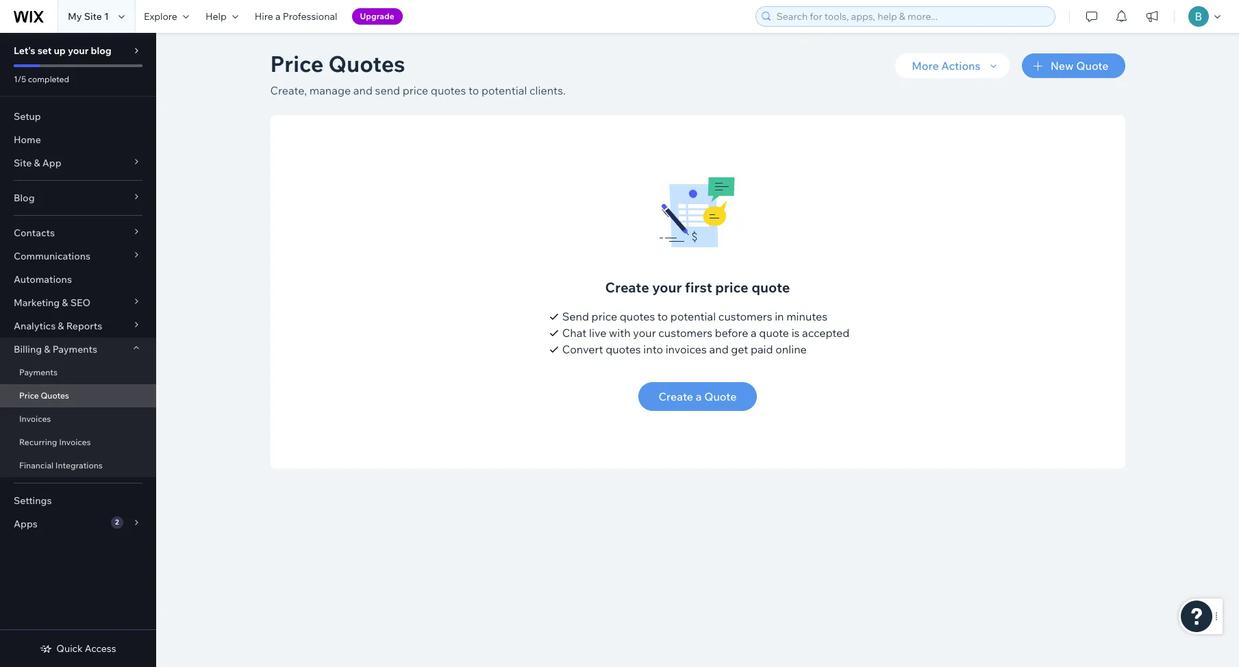 Task type: vqa. For each thing, say whether or not it's contained in the screenshot.
Home
yes



Task type: locate. For each thing, give the bounding box(es) containing it.
marketing & seo button
[[0, 291, 156, 315]]

1 vertical spatial create
[[659, 390, 694, 404]]

a up paid
[[751, 326, 757, 340]]

invoices down invoices link
[[59, 437, 91, 448]]

live
[[589, 326, 607, 340]]

customers up the before at right
[[719, 310, 773, 324]]

price inside 'sidebar' element
[[19, 391, 39, 401]]

1 horizontal spatial price
[[270, 50, 324, 77]]

a right 'hire'
[[275, 10, 281, 23]]

your inside 'sidebar' element
[[68, 45, 89, 57]]

a inside button
[[696, 390, 702, 404]]

create for create a quote
[[659, 390, 694, 404]]

analytics & reports button
[[0, 315, 156, 338]]

0 horizontal spatial price
[[403, 84, 429, 97]]

set
[[37, 45, 52, 57]]

& left app on the top left
[[34, 157, 40, 169]]

with
[[609, 326, 631, 340]]

1 vertical spatial price
[[716, 279, 749, 296]]

payments down analytics & reports dropdown button
[[53, 343, 97, 356]]

completed
[[28, 74, 69, 84]]

new
[[1051, 59, 1074, 73]]

1 vertical spatial and
[[710, 343, 729, 356]]

1 vertical spatial invoices
[[59, 437, 91, 448]]

your up into in the right bottom of the page
[[634, 326, 656, 340]]

and
[[354, 84, 373, 97], [710, 343, 729, 356]]

& right billing
[[44, 343, 50, 356]]

potential up chat live with your customers before a quote is accepted
[[671, 310, 716, 324]]

Search for tools, apps, help & more... field
[[773, 7, 1051, 26]]

0 horizontal spatial customers
[[659, 326, 713, 340]]

0 horizontal spatial to
[[469, 84, 479, 97]]

0 vertical spatial quote
[[752, 279, 791, 296]]

price quotes create, manage and send price quotes to potential clients.
[[270, 50, 566, 97]]

create up with
[[606, 279, 650, 296]]

chat
[[563, 326, 587, 340]]

before
[[715, 326, 749, 340]]

a down "invoices"
[[696, 390, 702, 404]]

1 horizontal spatial potential
[[671, 310, 716, 324]]

1 vertical spatial quotes
[[41, 391, 69, 401]]

quotes right send
[[431, 84, 466, 97]]

price right first
[[716, 279, 749, 296]]

in
[[775, 310, 784, 324]]

& left reports
[[58, 320, 64, 332]]

0 vertical spatial price
[[270, 50, 324, 77]]

analytics & reports
[[14, 320, 102, 332]]

1 vertical spatial potential
[[671, 310, 716, 324]]

quotes for price quotes
[[41, 391, 69, 401]]

apps
[[14, 518, 38, 530]]

1 horizontal spatial price
[[592, 310, 618, 324]]

1 horizontal spatial customers
[[719, 310, 773, 324]]

1 vertical spatial a
[[751, 326, 757, 340]]

blog button
[[0, 186, 156, 210]]

1 vertical spatial price
[[19, 391, 39, 401]]

financial
[[19, 461, 54, 471]]

invoices up recurring
[[19, 414, 51, 424]]

0 vertical spatial and
[[354, 84, 373, 97]]

my
[[68, 10, 82, 23]]

and left get
[[710, 343, 729, 356]]

price down billing
[[19, 391, 39, 401]]

access
[[85, 643, 116, 655]]

a for quote
[[696, 390, 702, 404]]

price quotes link
[[0, 385, 156, 408]]

1 horizontal spatial quote
[[1077, 59, 1109, 73]]

1 horizontal spatial quotes
[[329, 50, 405, 77]]

& inside popup button
[[62, 297, 68, 309]]

contacts button
[[0, 221, 156, 245]]

price up create,
[[270, 50, 324, 77]]

recurring invoices
[[19, 437, 91, 448]]

quotes down payments link
[[41, 391, 69, 401]]

1 horizontal spatial create
[[659, 390, 694, 404]]

price up live
[[592, 310, 618, 324]]

0 vertical spatial quote
[[1077, 59, 1109, 73]]

your for customers
[[634, 326, 656, 340]]

1 vertical spatial quote
[[705, 390, 737, 404]]

site down the home
[[14, 157, 32, 169]]

automations
[[14, 273, 72, 286]]

quotes up with
[[620, 310, 655, 324]]

1 vertical spatial payments
[[19, 367, 58, 378]]

0 vertical spatial create
[[606, 279, 650, 296]]

quote right new
[[1077, 59, 1109, 73]]

quotes inside price quotes create, manage and send price quotes to potential clients.
[[329, 50, 405, 77]]

0 vertical spatial your
[[68, 45, 89, 57]]

quote
[[752, 279, 791, 296], [760, 326, 790, 340]]

2 vertical spatial your
[[634, 326, 656, 340]]

1 vertical spatial site
[[14, 157, 32, 169]]

quotes inside 'sidebar' element
[[41, 391, 69, 401]]

your right up
[[68, 45, 89, 57]]

0 vertical spatial payments
[[53, 343, 97, 356]]

price inside price quotes create, manage and send price quotes to potential clients.
[[270, 50, 324, 77]]

& left seo
[[62, 297, 68, 309]]

up
[[54, 45, 66, 57]]

0 horizontal spatial a
[[275, 10, 281, 23]]

upgrade
[[360, 11, 395, 21]]

quick access
[[56, 643, 116, 655]]

and for quotes
[[354, 84, 373, 97]]

0 horizontal spatial quotes
[[41, 391, 69, 401]]

create inside button
[[659, 390, 694, 404]]

create your first price quote
[[606, 279, 791, 296]]

1 horizontal spatial and
[[710, 343, 729, 356]]

1 horizontal spatial invoices
[[59, 437, 91, 448]]

invoices
[[19, 414, 51, 424], [59, 437, 91, 448]]

marketing & seo
[[14, 297, 91, 309]]

1 vertical spatial quotes
[[620, 310, 655, 324]]

0 horizontal spatial quote
[[705, 390, 737, 404]]

0 vertical spatial to
[[469, 84, 479, 97]]

to inside price quotes create, manage and send price quotes to potential clients.
[[469, 84, 479, 97]]

0 vertical spatial site
[[84, 10, 102, 23]]

create down convert quotes into invoices and get paid online on the bottom
[[659, 390, 694, 404]]

2 vertical spatial quotes
[[606, 343, 641, 356]]

create
[[606, 279, 650, 296], [659, 390, 694, 404]]

potential left clients.
[[482, 84, 527, 97]]

1 vertical spatial customers
[[659, 326, 713, 340]]

payments
[[53, 343, 97, 356], [19, 367, 58, 378]]

your left first
[[653, 279, 682, 296]]

hire a professional link
[[247, 0, 346, 33]]

& inside popup button
[[34, 157, 40, 169]]

new quote
[[1051, 59, 1109, 73]]

0 horizontal spatial site
[[14, 157, 32, 169]]

my site 1
[[68, 10, 109, 23]]

a
[[275, 10, 281, 23], [751, 326, 757, 340], [696, 390, 702, 404]]

invoices link
[[0, 408, 156, 431]]

let's
[[14, 45, 35, 57]]

price quotes
[[19, 391, 69, 401]]

analytics
[[14, 320, 56, 332]]

1 horizontal spatial site
[[84, 10, 102, 23]]

quotes down with
[[606, 343, 641, 356]]

2 vertical spatial price
[[592, 310, 618, 324]]

help button
[[197, 0, 247, 33]]

0 horizontal spatial price
[[19, 391, 39, 401]]

1 vertical spatial quote
[[760, 326, 790, 340]]

manage
[[310, 84, 351, 97]]

quote up in
[[752, 279, 791, 296]]

payments up the price quotes
[[19, 367, 58, 378]]

site left 1
[[84, 10, 102, 23]]

0 vertical spatial customers
[[719, 310, 773, 324]]

1 vertical spatial your
[[653, 279, 682, 296]]

0 vertical spatial a
[[275, 10, 281, 23]]

price
[[403, 84, 429, 97], [716, 279, 749, 296], [592, 310, 618, 324]]

0 horizontal spatial and
[[354, 84, 373, 97]]

send
[[563, 310, 589, 324]]

blog
[[91, 45, 112, 57]]

quotes up send
[[329, 50, 405, 77]]

0 vertical spatial price
[[403, 84, 429, 97]]

and inside price quotes create, manage and send price quotes to potential clients.
[[354, 84, 373, 97]]

quote down in
[[760, 326, 790, 340]]

quotes
[[431, 84, 466, 97], [620, 310, 655, 324], [606, 343, 641, 356]]

your for blog
[[68, 45, 89, 57]]

0 horizontal spatial create
[[606, 279, 650, 296]]

quote down get
[[705, 390, 737, 404]]

app
[[42, 157, 61, 169]]

and left send
[[354, 84, 373, 97]]

customers up "invoices"
[[659, 326, 713, 340]]

0 horizontal spatial potential
[[482, 84, 527, 97]]

1/5
[[14, 74, 26, 84]]

1 horizontal spatial a
[[696, 390, 702, 404]]

minutes
[[787, 310, 828, 324]]

1 horizontal spatial to
[[658, 310, 668, 324]]

price
[[270, 50, 324, 77], [19, 391, 39, 401]]

0 vertical spatial quotes
[[329, 50, 405, 77]]

price right send
[[403, 84, 429, 97]]

paid
[[751, 343, 774, 356]]

1 vertical spatial to
[[658, 310, 668, 324]]

integrations
[[55, 461, 103, 471]]

customers
[[719, 310, 773, 324], [659, 326, 713, 340]]

&
[[34, 157, 40, 169], [62, 297, 68, 309], [58, 320, 64, 332], [44, 343, 50, 356]]

0 vertical spatial quotes
[[431, 84, 466, 97]]

0 horizontal spatial invoices
[[19, 414, 51, 424]]

2 vertical spatial a
[[696, 390, 702, 404]]

sidebar element
[[0, 33, 156, 668]]

site & app
[[14, 157, 61, 169]]

price for price quotes create, manage and send price quotes to potential clients.
[[270, 50, 324, 77]]

home
[[14, 134, 41, 146]]

to
[[469, 84, 479, 97], [658, 310, 668, 324]]

quote
[[1077, 59, 1109, 73], [705, 390, 737, 404]]

0 vertical spatial potential
[[482, 84, 527, 97]]

setup link
[[0, 105, 156, 128]]

2
[[115, 518, 119, 527]]



Task type: describe. For each thing, give the bounding box(es) containing it.
quotes inside price quotes create, manage and send price quotes to potential clients.
[[431, 84, 466, 97]]

convert quotes into invoices and get paid online
[[563, 343, 807, 356]]

convert
[[563, 343, 604, 356]]

quick access button
[[40, 643, 116, 655]]

chat live with your customers before a quote is accepted
[[563, 326, 850, 340]]

0 vertical spatial invoices
[[19, 414, 51, 424]]

send
[[375, 84, 400, 97]]

& for site
[[34, 157, 40, 169]]

help
[[206, 10, 227, 23]]

billing
[[14, 343, 42, 356]]

price for price quotes
[[19, 391, 39, 401]]

1/5 completed
[[14, 74, 69, 84]]

2 horizontal spatial a
[[751, 326, 757, 340]]

payments inside dropdown button
[[53, 343, 97, 356]]

communications
[[14, 250, 91, 263]]

& for analytics
[[58, 320, 64, 332]]

recurring
[[19, 437, 57, 448]]

more actions button
[[896, 53, 1010, 78]]

settings
[[14, 495, 52, 507]]

is
[[792, 326, 800, 340]]

quotes for price quotes create, manage and send price quotes to potential clients.
[[329, 50, 405, 77]]

clients.
[[530, 84, 566, 97]]

site inside popup button
[[14, 157, 32, 169]]

quick
[[56, 643, 83, 655]]

recurring invoices link
[[0, 431, 156, 454]]

send price quotes to potential customers in minutes
[[563, 310, 828, 324]]

seo
[[70, 297, 91, 309]]

contacts
[[14, 227, 55, 239]]

2 horizontal spatial price
[[716, 279, 749, 296]]

upgrade button
[[352, 8, 403, 25]]

communications button
[[0, 245, 156, 268]]

financial integrations
[[19, 461, 103, 471]]

& for billing
[[44, 343, 50, 356]]

a for professional
[[275, 10, 281, 23]]

first
[[685, 279, 713, 296]]

create for create your first price quote
[[606, 279, 650, 296]]

billing & payments button
[[0, 338, 156, 361]]

financial integrations link
[[0, 454, 156, 478]]

site & app button
[[0, 151, 156, 175]]

new quote button
[[1022, 53, 1126, 78]]

actions
[[942, 59, 981, 73]]

get
[[731, 343, 749, 356]]

billing & payments
[[14, 343, 97, 356]]

price inside price quotes create, manage and send price quotes to potential clients.
[[403, 84, 429, 97]]

explore
[[144, 10, 177, 23]]

1
[[104, 10, 109, 23]]

let's set up your blog
[[14, 45, 112, 57]]

reports
[[66, 320, 102, 332]]

create a quote
[[659, 390, 737, 404]]

and for quotes
[[710, 343, 729, 356]]

marketing
[[14, 297, 60, 309]]

home link
[[0, 128, 156, 151]]

setup
[[14, 110, 41, 123]]

accepted
[[803, 326, 850, 340]]

invoices
[[666, 343, 707, 356]]

create,
[[270, 84, 307, 97]]

more actions
[[912, 59, 981, 73]]

into
[[644, 343, 664, 356]]

more
[[912, 59, 939, 73]]

professional
[[283, 10, 338, 23]]

payments link
[[0, 361, 156, 385]]

online
[[776, 343, 807, 356]]

hire
[[255, 10, 273, 23]]

& for marketing
[[62, 297, 68, 309]]

settings link
[[0, 489, 156, 513]]

create a quote button
[[638, 382, 758, 411]]

hire a professional
[[255, 10, 338, 23]]

blog
[[14, 192, 35, 204]]

automations link
[[0, 268, 156, 291]]

potential inside price quotes create, manage and send price quotes to potential clients.
[[482, 84, 527, 97]]



